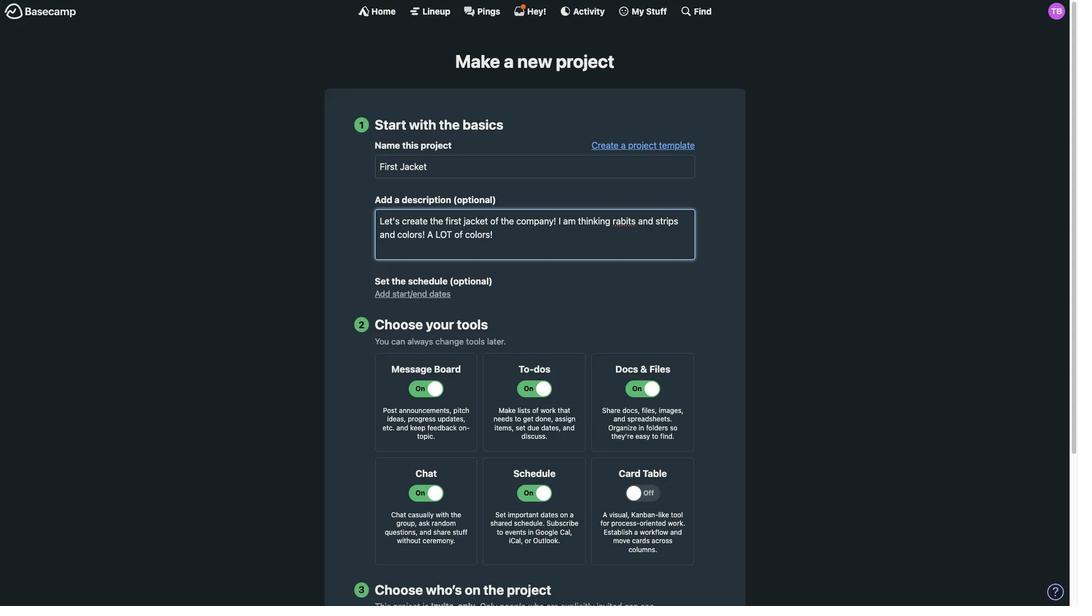 Task type: vqa. For each thing, say whether or not it's contained in the screenshot.
the topmost Pick a time… FIELD
no



Task type: locate. For each thing, give the bounding box(es) containing it.
in
[[639, 424, 644, 432], [528, 528, 534, 537]]

a up cards
[[634, 528, 638, 537]]

to down 'shared'
[[497, 528, 503, 537]]

1 vertical spatial tools
[[466, 336, 485, 346]]

3
[[359, 585, 365, 596]]

make down pings popup button
[[455, 51, 500, 72]]

discuss.
[[522, 433, 548, 441]]

announcements,
[[399, 406, 452, 415]]

0 horizontal spatial dates
[[429, 289, 451, 299]]

(optional) for add a description (optional)
[[453, 195, 496, 205]]

items,
[[495, 424, 514, 432]]

create
[[592, 141, 619, 151]]

with up random
[[436, 511, 449, 519]]

choose your tools
[[375, 317, 488, 333]]

post
[[383, 406, 397, 415]]

done,
[[535, 415, 553, 424]]

in inside share docs, files, images, and spreadsheets. organize in folders so they're easy to find.
[[639, 424, 644, 432]]

add inside set the schedule (optional) add start/end dates
[[375, 289, 390, 299]]

1 vertical spatial to
[[652, 433, 659, 441]]

with up 'name this project'
[[409, 117, 436, 133]]

your
[[426, 317, 454, 333]]

make inside the make lists of work that needs to get done, assign items, set due dates, and discuss.
[[499, 406, 516, 415]]

chat inside chat casually with the group, ask random questions, and share stuff without ceremony.
[[391, 511, 406, 519]]

0 horizontal spatial on
[[465, 582, 481, 598]]

1 vertical spatial set
[[496, 511, 506, 519]]

project down activity link
[[556, 51, 615, 72]]

board
[[434, 364, 461, 375]]

template
[[659, 141, 695, 151]]

and inside chat casually with the group, ask random questions, and share stuff without ceremony.
[[420, 528, 432, 537]]

organize
[[608, 424, 637, 432]]

1 vertical spatial choose
[[375, 582, 423, 598]]

lists
[[518, 406, 531, 415]]

a
[[603, 511, 608, 519]]

a up subscribe
[[570, 511, 574, 519]]

dates
[[429, 289, 451, 299], [541, 511, 558, 519]]

create a project template link
[[592, 141, 695, 151]]

0 vertical spatial dates
[[429, 289, 451, 299]]

set up 'shared'
[[496, 511, 506, 519]]

tools up change
[[457, 317, 488, 333]]

schedule
[[408, 276, 448, 287]]

1 vertical spatial (optional)
[[450, 276, 493, 287]]

tool
[[671, 511, 683, 519]]

1 vertical spatial dates
[[541, 511, 558, 519]]

the left basics
[[439, 117, 460, 133]]

add start/end dates link
[[375, 289, 451, 299]]

choose who's on the project
[[375, 582, 552, 598]]

activity
[[573, 6, 605, 16]]

make up needs at bottom
[[499, 406, 516, 415]]

1 horizontal spatial chat
[[416, 468, 437, 480]]

and down work.
[[670, 528, 682, 537]]

the inside set the schedule (optional) add start/end dates
[[392, 276, 406, 287]]

dates inside the set important dates on a shared schedule. subscribe to events in google cal, ical, or outlook.
[[541, 511, 558, 519]]

to-
[[519, 364, 534, 375]]

a for create
[[621, 141, 626, 151]]

0 vertical spatial make
[[455, 51, 500, 72]]

change
[[436, 336, 464, 346]]

the up "start/end"
[[392, 276, 406, 287]]

1 vertical spatial add
[[375, 289, 390, 299]]

project down or
[[507, 582, 552, 598]]

(optional) inside set the schedule (optional) add start/end dates
[[450, 276, 493, 287]]

you can always change tools later.
[[375, 336, 506, 346]]

0 vertical spatial chat
[[416, 468, 437, 480]]

to down folders
[[652, 433, 659, 441]]

to up "set"
[[515, 415, 521, 424]]

chat for chat
[[416, 468, 437, 480]]

(optional) right schedule
[[450, 276, 493, 287]]

1
[[359, 119, 364, 131]]

set inside set the schedule (optional) add start/end dates
[[375, 276, 390, 287]]

1 vertical spatial in
[[528, 528, 534, 537]]

chat down topic. at bottom left
[[416, 468, 437, 480]]

and inside post announcements, pitch ideas, progress updates, etc. and keep feedback on- topic.
[[397, 424, 408, 432]]

chat for chat casually with the group, ask random questions, and share stuff without ceremony.
[[391, 511, 406, 519]]

a left the description
[[395, 195, 400, 205]]

add left the description
[[375, 195, 392, 205]]

on right who's
[[465, 582, 481, 598]]

topic.
[[417, 433, 435, 441]]

find.
[[660, 433, 675, 441]]

main element
[[0, 0, 1070, 22]]

spreadsheets.
[[627, 415, 672, 424]]

make
[[455, 51, 500, 72], [499, 406, 516, 415]]

0 vertical spatial set
[[375, 276, 390, 287]]

name
[[375, 141, 400, 151]]

due
[[528, 424, 540, 432]]

set inside the set important dates on a shared schedule. subscribe to events in google cal, ical, or outlook.
[[496, 511, 506, 519]]

0 vertical spatial in
[[639, 424, 644, 432]]

set for the
[[375, 276, 390, 287]]

to
[[515, 415, 521, 424], [652, 433, 659, 441], [497, 528, 503, 537]]

2 choose from the top
[[375, 582, 423, 598]]

2 vertical spatial to
[[497, 528, 503, 537]]

choose
[[375, 317, 423, 333], [375, 582, 423, 598]]

docs,
[[623, 406, 640, 415]]

on
[[560, 511, 568, 519], [465, 582, 481, 598]]

0 vertical spatial add
[[375, 195, 392, 205]]

set important dates on a shared schedule. subscribe to events in google cal, ical, or outlook.
[[491, 511, 579, 546]]

a left new
[[504, 51, 514, 72]]

the
[[439, 117, 460, 133], [392, 276, 406, 287], [451, 511, 461, 519], [484, 582, 504, 598]]

outlook.
[[533, 537, 560, 546]]

chat up group,
[[391, 511, 406, 519]]

and down "ideas,"
[[397, 424, 408, 432]]

1 choose from the top
[[375, 317, 423, 333]]

later.
[[487, 336, 506, 346]]

tools left 'later.'
[[466, 336, 485, 346]]

1 vertical spatial make
[[499, 406, 516, 415]]

message board
[[391, 364, 461, 375]]

new
[[518, 51, 552, 72]]

0 horizontal spatial chat
[[391, 511, 406, 519]]

1 vertical spatial chat
[[391, 511, 406, 519]]

hey! button
[[514, 4, 546, 17]]

find button
[[681, 6, 712, 17]]

dates up subscribe
[[541, 511, 558, 519]]

(optional)
[[453, 195, 496, 205], [450, 276, 493, 287]]

0 vertical spatial on
[[560, 511, 568, 519]]

to-dos
[[519, 364, 551, 375]]

0 vertical spatial to
[[515, 415, 521, 424]]

set up add start/end dates link
[[375, 276, 390, 287]]

1 horizontal spatial dates
[[541, 511, 558, 519]]

important
[[508, 511, 539, 519]]

chat casually with the group, ask random questions, and share stuff without ceremony.
[[385, 511, 468, 546]]

start with the basics
[[375, 117, 504, 133]]

(optional) right the description
[[453, 195, 496, 205]]

add left "start/end"
[[375, 289, 390, 299]]

to inside the make lists of work that needs to get done, assign items, set due dates, and discuss.
[[515, 415, 521, 424]]

without
[[397, 537, 421, 546]]

0 vertical spatial (optional)
[[453, 195, 496, 205]]

casually
[[408, 511, 434, 519]]

who's
[[426, 582, 462, 598]]

2 horizontal spatial to
[[652, 433, 659, 441]]

dates down schedule
[[429, 289, 451, 299]]

1 horizontal spatial set
[[496, 511, 506, 519]]

0 horizontal spatial set
[[375, 276, 390, 287]]

a
[[504, 51, 514, 72], [621, 141, 626, 151], [395, 195, 400, 205], [570, 511, 574, 519], [634, 528, 638, 537]]

1 vertical spatial with
[[436, 511, 449, 519]]

1 horizontal spatial in
[[639, 424, 644, 432]]

on-
[[459, 424, 470, 432]]

and up organize at the bottom right
[[614, 415, 626, 424]]

the up random
[[451, 511, 461, 519]]

and down the assign
[[563, 424, 575, 432]]

2 add from the top
[[375, 289, 390, 299]]

start
[[375, 117, 406, 133]]

tools
[[457, 317, 488, 333], [466, 336, 485, 346]]

dates inside set the schedule (optional) add start/end dates
[[429, 289, 451, 299]]

0 horizontal spatial to
[[497, 528, 503, 537]]

choose up the can
[[375, 317, 423, 333]]

a right create
[[621, 141, 626, 151]]

in up the easy
[[639, 424, 644, 432]]

table
[[643, 468, 667, 480]]

that
[[558, 406, 571, 415]]

Add a description (optional) text field
[[375, 210, 695, 260]]

on up subscribe
[[560, 511, 568, 519]]

set
[[516, 424, 526, 432]]

1 horizontal spatial to
[[515, 415, 521, 424]]

0 vertical spatial choose
[[375, 317, 423, 333]]

add a description (optional)
[[375, 195, 496, 205]]

lineup link
[[409, 6, 451, 17]]

you
[[375, 336, 389, 346]]

0 horizontal spatial in
[[528, 528, 534, 537]]

and down ask
[[420, 528, 432, 537]]

in down schedule.
[[528, 528, 534, 537]]

1 horizontal spatial on
[[560, 511, 568, 519]]

get
[[523, 415, 534, 424]]

home link
[[358, 6, 396, 17]]

random
[[432, 520, 456, 528]]

choose right 3
[[375, 582, 423, 598]]

so
[[670, 424, 678, 432]]

to inside share docs, files, images, and spreadsheets. organize in folders so they're easy to find.
[[652, 433, 659, 441]]

docs
[[616, 364, 638, 375]]

Name this project text field
[[375, 155, 695, 179]]



Task type: describe. For each thing, give the bounding box(es) containing it.
and inside the make lists of work that needs to get done, assign items, set due dates, and discuss.
[[563, 424, 575, 432]]

ceremony.
[[423, 537, 455, 546]]

home
[[372, 6, 396, 16]]

questions,
[[385, 528, 418, 537]]

work
[[541, 406, 556, 415]]

files,
[[642, 406, 657, 415]]

choose for choose your tools
[[375, 317, 423, 333]]

oriented
[[640, 520, 666, 528]]

make for make lists of work that needs to get done, assign items, set due dates, and discuss.
[[499, 406, 516, 415]]

work.
[[668, 520, 685, 528]]

events
[[505, 528, 526, 537]]

and inside 'a visual, kanban-like tool for process-oriented work. establish a workflow and move cards across columns.'
[[670, 528, 682, 537]]

start/end
[[393, 289, 427, 299]]

1 vertical spatial on
[[465, 582, 481, 598]]

in inside the set important dates on a shared schedule. subscribe to events in google cal, ical, or outlook.
[[528, 528, 534, 537]]

this
[[402, 141, 419, 151]]

make lists of work that needs to get done, assign items, set due dates, and discuss.
[[494, 406, 576, 441]]

a inside 'a visual, kanban-like tool for process-oriented work. establish a workflow and move cards across columns.'
[[634, 528, 638, 537]]

(optional) for set the schedule (optional) add start/end dates
[[450, 276, 493, 287]]

across
[[652, 537, 673, 546]]

dates,
[[541, 424, 561, 432]]

folders
[[646, 424, 668, 432]]

cal,
[[560, 528, 572, 537]]

needs
[[494, 415, 513, 424]]

pings button
[[464, 6, 500, 17]]

0 vertical spatial with
[[409, 117, 436, 133]]

lineup
[[423, 6, 451, 16]]

project down 'start with the basics'
[[421, 141, 452, 151]]

kanban-
[[632, 511, 659, 519]]

description
[[402, 195, 451, 205]]

on inside the set important dates on a shared schedule. subscribe to events in google cal, ical, or outlook.
[[560, 511, 568, 519]]

subscribe
[[547, 520, 579, 528]]

0 vertical spatial tools
[[457, 317, 488, 333]]

columns.
[[629, 546, 657, 554]]

like
[[659, 511, 669, 519]]

move
[[613, 537, 630, 546]]

a for add
[[395, 195, 400, 205]]

a inside the set important dates on a shared schedule. subscribe to events in google cal, ical, or outlook.
[[570, 511, 574, 519]]

share docs, files, images, and spreadsheets. organize in folders so they're easy to find.
[[602, 406, 684, 441]]

name this project
[[375, 141, 452, 151]]

assign
[[555, 415, 576, 424]]

images,
[[659, 406, 684, 415]]

message
[[391, 364, 432, 375]]

feedback
[[428, 424, 457, 432]]

switch accounts image
[[4, 3, 76, 20]]

choose for choose who's on the project
[[375, 582, 423, 598]]

etc.
[[383, 424, 395, 432]]

the right who's
[[484, 582, 504, 598]]

group,
[[397, 520, 417, 528]]

2
[[359, 319, 365, 331]]

and inside share docs, files, images, and spreadsheets. organize in folders so they're easy to find.
[[614, 415, 626, 424]]

keep
[[410, 424, 426, 432]]

schedule
[[514, 468, 556, 480]]

&
[[641, 364, 647, 375]]

my stuff
[[632, 6, 667, 16]]

workflow
[[640, 528, 669, 537]]

cards
[[632, 537, 650, 546]]

easy
[[636, 433, 650, 441]]

with inside chat casually with the group, ask random questions, and share stuff without ceremony.
[[436, 511, 449, 519]]

ical,
[[509, 537, 523, 546]]

project left template
[[628, 141, 657, 151]]

a for make
[[504, 51, 514, 72]]

tyler black image
[[1049, 3, 1066, 20]]

dos
[[534, 364, 551, 375]]

the inside chat casually with the group, ask random questions, and share stuff without ceremony.
[[451, 511, 461, 519]]

share
[[602, 406, 621, 415]]

establish
[[604, 528, 633, 537]]

pitch
[[454, 406, 470, 415]]

stuff
[[646, 6, 667, 16]]

of
[[532, 406, 539, 415]]

hey!
[[527, 6, 546, 16]]

a visual, kanban-like tool for process-oriented work. establish a workflow and move cards across columns.
[[601, 511, 685, 554]]

1 add from the top
[[375, 195, 392, 205]]

card
[[619, 468, 641, 480]]

post announcements, pitch ideas, progress updates, etc. and keep feedback on- topic.
[[383, 406, 470, 441]]

ask
[[419, 520, 430, 528]]

share
[[433, 528, 451, 537]]

my stuff button
[[618, 6, 667, 17]]

google
[[536, 528, 558, 537]]

to inside the set important dates on a shared schedule. subscribe to events in google cal, ical, or outlook.
[[497, 528, 503, 537]]

card table
[[619, 468, 667, 480]]

docs & files
[[616, 364, 671, 375]]

set the schedule (optional) add start/end dates
[[375, 276, 493, 299]]

or
[[525, 537, 531, 546]]

schedule.
[[514, 520, 545, 528]]

make for make a new project
[[455, 51, 500, 72]]

can
[[391, 336, 405, 346]]

set for important
[[496, 511, 506, 519]]

pings
[[477, 6, 500, 16]]

ideas,
[[387, 415, 406, 424]]

create a project template
[[592, 141, 695, 151]]

shared
[[491, 520, 512, 528]]



